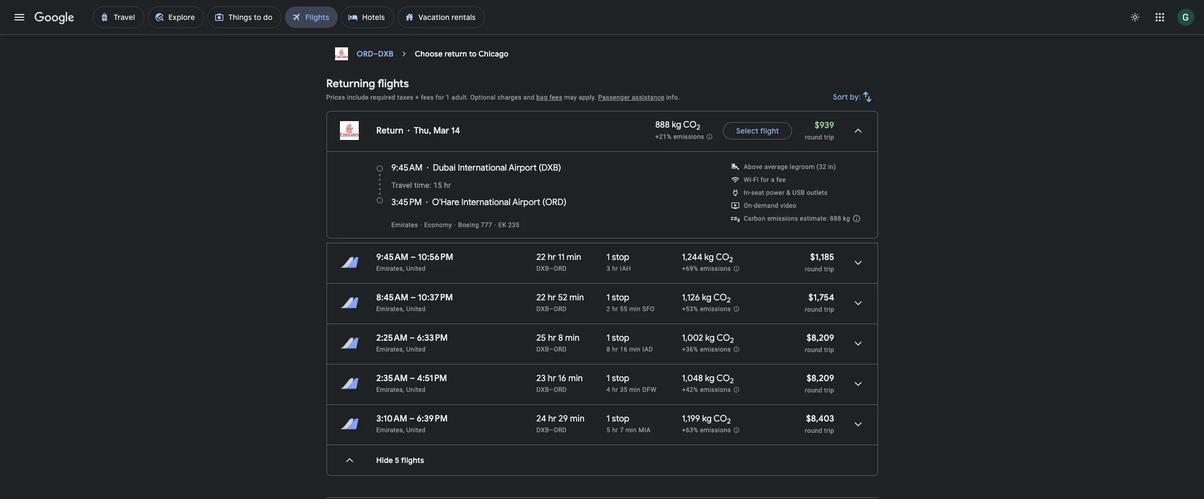 Task type: vqa. For each thing, say whether or not it's contained in the screenshot.


Task type: locate. For each thing, give the bounding box(es) containing it.
1 inside '1 stop 4 hr 35 min dfw'
[[607, 373, 610, 384]]

emirates, inside 8:45 am – 10:37 pm emirates, united
[[376, 305, 404, 313]]

 image for return
[[408, 126, 410, 136]]

8209 US dollars text field
[[807, 373, 834, 384]]

total duration 25 hr 8 min. element
[[536, 333, 607, 345]]

1 down the 4
[[607, 414, 610, 425]]

stop for 24 hr 29 min
[[612, 414, 629, 425]]

0 horizontal spatial fees
[[421, 94, 434, 101]]

filters
[[357, 3, 378, 13]]

1 stop from the top
[[612, 252, 629, 263]]

0 vertical spatial (
[[539, 163, 542, 173]]

1 stop 3 hr iah
[[607, 252, 631, 273]]

leaves dubai international airport at 3:10 am on thursday, march 14 and arrives at o'hare international airport at 6:39 pm on thursday, march 14. element
[[376, 414, 448, 425]]

emirates, for 2:35 am
[[376, 386, 404, 394]]

united for 4:51 pm
[[406, 386, 426, 394]]

1 vertical spatial flights
[[401, 456, 424, 465]]

min inside 23 hr 16 min dxb – ord
[[568, 373, 583, 384]]

airport up 235
[[512, 197, 540, 208]]

5 emirates, from the top
[[376, 427, 404, 434]]

1,126 kg co 2
[[682, 293, 731, 305]]

for left adult.
[[436, 94, 444, 101]]

0 horizontal spatial 16
[[558, 373, 566, 384]]

hr right 3
[[612, 265, 618, 273]]

emissions down 1,244 kg co 2
[[700, 265, 731, 273]]

2:35 am
[[376, 373, 408, 384]]

1,199
[[682, 414, 700, 425]]

8 down total duration 25 hr 8 min. element
[[607, 346, 610, 353]]

kg for 1,002
[[705, 333, 715, 344]]

0 vertical spatial 22
[[536, 252, 546, 263]]

Departure time: 2:25 AM. text field
[[376, 333, 408, 344]]

– inside 24 hr 29 min dxb – ord
[[549, 427, 554, 434]]

1 horizontal spatial fees
[[549, 94, 562, 101]]

emissions for 1,126
[[700, 306, 731, 313]]

emirates, for 2:25 am
[[376, 346, 404, 353]]

kg up +36% emissions
[[705, 333, 715, 344]]

co inside 888 kg co 2
[[683, 120, 697, 131]]

1 vertical spatial international
[[461, 197, 511, 208]]

stop inside 1 stop 8 hr 16 min iad
[[612, 333, 629, 344]]

hr right the 15
[[444, 181, 451, 190]]

average
[[764, 163, 788, 171]]

1 stop flight. element up 'iah'
[[607, 252, 629, 265]]

united inside 3:10 am – 6:39 pm emirates, united
[[406, 427, 426, 434]]

– down the total duration 24 hr 29 min. element
[[549, 427, 554, 434]]

0 horizontal spatial for
[[436, 94, 444, 101]]

1 horizontal spatial 888
[[830, 215, 841, 223]]

estimate:
[[800, 215, 828, 223]]

leaves dubai international airport at 2:35 am on thursday, march 14 and arrives at o'hare international airport at 4:51 pm on thursday, march 14. element
[[376, 373, 447, 384]]

2:25 am – 6:33 pm emirates, united
[[376, 333, 448, 353]]

1 $8,209 round trip from the top
[[805, 333, 834, 354]]

change appearance image
[[1122, 4, 1148, 30]]

2 trip from the top
[[824, 266, 834, 273]]

22 inside the '22 hr 52 min dxb – ord'
[[536, 293, 546, 303]]

round for 1,126
[[805, 306, 822, 314]]

3 stop from the top
[[612, 333, 629, 344]]

kg up +69% emissions
[[704, 252, 714, 263]]

– right 9:45 am text field
[[410, 252, 416, 263]]

round down $8,403
[[805, 427, 822, 435]]

 image left thu,
[[408, 126, 410, 136]]

2 22 from the top
[[536, 293, 546, 303]]

10:37 pm
[[418, 293, 453, 303]]

1,199 kg co 2
[[682, 414, 731, 426]]

dxb inside the '22 hr 52 min dxb – ord'
[[536, 305, 549, 313]]

kg for 1,199
[[702, 414, 712, 425]]

Arrival time: 10:56 PM. text field
[[418, 252, 453, 263]]

3 emirates, from the top
[[376, 346, 404, 353]]

8403 US dollars text field
[[806, 414, 834, 425]]

round inside $1,754 round trip
[[805, 306, 822, 314]]

return
[[376, 126, 403, 136]]

hr left 55
[[612, 305, 618, 313]]

hr inside the '22 hr 52 min dxb – ord'
[[548, 293, 556, 303]]

(32
[[817, 163, 826, 171]]

14
[[451, 126, 460, 136]]

$8,209 round trip up $8,403
[[805, 373, 834, 394]]

trip down $8,209 text field
[[824, 346, 834, 354]]

5 left 7
[[607, 427, 610, 434]]

iah
[[620, 265, 631, 273]]

emirates right (1)
[[408, 3, 439, 13]]

1 emirates, from the top
[[376, 265, 404, 273]]

1 horizontal spatial  image
[[420, 221, 422, 229]]

emirates, down 9:45 am text field
[[376, 265, 404, 273]]

9:45 am
[[391, 163, 423, 173], [376, 252, 408, 263]]

trip inside $939 round trip
[[824, 134, 834, 141]]

min inside 1 stop 8 hr 16 min iad
[[629, 346, 641, 353]]

1 $8,209 from the top
[[807, 333, 834, 344]]

1 vertical spatial 8
[[607, 346, 610, 353]]

all
[[347, 3, 356, 13]]

0 vertical spatial for
[[436, 94, 444, 101]]

1 up 3
[[607, 252, 610, 263]]

3 trip from the top
[[824, 306, 834, 314]]

boeing
[[458, 221, 479, 229]]

taxes
[[397, 94, 413, 101]]

min right 11
[[567, 252, 581, 263]]

1 stop flight. element for 23 hr 16 min
[[607, 373, 629, 386]]

co up +36% emissions
[[717, 333, 730, 344]]

charges
[[498, 94, 522, 101]]

3:45 pm
[[391, 197, 422, 208]]

16 inside 23 hr 16 min dxb – ord
[[558, 373, 566, 384]]

carbon emissions estimate: 888 kilograms element
[[744, 215, 850, 223]]

emirates, inside 3:10 am – 6:39 pm emirates, united
[[376, 427, 404, 434]]

united inside 2:25 am – 6:33 pm emirates, united
[[406, 346, 426, 353]]

$1,185
[[810, 252, 834, 263]]

2 inside 1,002 kg co 2
[[730, 336, 734, 345]]

0 vertical spatial airport
[[509, 163, 537, 173]]

kg right estimate:
[[843, 215, 850, 223]]

1,244 kg co 2
[[682, 252, 733, 265]]

 image
[[408, 126, 410, 136], [420, 221, 422, 229], [494, 221, 496, 229]]

kg inside 1,244 kg co 2
[[704, 252, 714, 263]]

kg inside 1,002 kg co 2
[[705, 333, 715, 344]]

co inside 1,199 kg co 2
[[714, 414, 727, 425]]

min right 7
[[625, 427, 637, 434]]

0 horizontal spatial (
[[539, 163, 542, 173]]

international up 777
[[461, 197, 511, 208]]

trip inside $1,754 round trip
[[824, 306, 834, 314]]

emissions down 1,048 kg co 2
[[700, 386, 731, 394]]

1,002
[[682, 333, 703, 344]]

for left a
[[761, 176, 769, 184]]

hr right the 4
[[612, 386, 618, 394]]

stop inside 1 stop 3 hr iah
[[612, 252, 629, 263]]

flights right hide
[[401, 456, 424, 465]]

None search field
[[326, 0, 878, 34]]

) for dxb
[[558, 163, 561, 173]]

flight details. leaves dubai international airport at 3:10 am on thursday, march 14 and arrives at o'hare international airport at 6:39 pm on thursday, march 14. image
[[845, 412, 871, 437]]

0 vertical spatial international
[[458, 163, 507, 173]]

1 22 from the top
[[536, 252, 546, 263]]

1 up the 4
[[607, 373, 610, 384]]

1,126
[[682, 293, 700, 303]]

bag fees button
[[536, 94, 562, 101]]

outlets
[[807, 189, 828, 197]]

round down 1185 us dollars text box
[[805, 266, 822, 273]]

(1)
[[380, 3, 389, 13]]

8 inside 1 stop 8 hr 16 min iad
[[607, 346, 610, 353]]

co up +69% emissions
[[716, 252, 729, 263]]

layover (1 of 1) is a 2 hr 55 min layover at san francisco international airport in san francisco. element
[[607, 305, 677, 314]]

united inside 8:45 am – 10:37 pm emirates, united
[[406, 305, 426, 313]]

0 vertical spatial )
[[558, 163, 561, 173]]

– down total duration 22 hr 11 min. element
[[549, 265, 554, 273]]

1 horizontal spatial 8
[[607, 346, 610, 353]]

trip inside the $1,185 round trip
[[824, 266, 834, 273]]

2 up +21% emissions
[[697, 123, 700, 132]]

layover (1 of 1) is a 4 hr 35 min layover at dallas/fort worth international airport in dallas. element
[[607, 386, 677, 394]]

2 $8,209 from the top
[[807, 373, 834, 384]]

total duration 22 hr 11 min. element
[[536, 252, 607, 265]]

time:
[[414, 181, 431, 190]]

flight
[[760, 126, 779, 136]]

ord
[[356, 49, 373, 59], [545, 197, 564, 208], [554, 265, 567, 273], [554, 305, 567, 313], [554, 346, 567, 353], [554, 386, 567, 394], [554, 427, 567, 434]]

min right '23'
[[568, 373, 583, 384]]

emissions for 1,048
[[700, 386, 731, 394]]

hr right 25
[[548, 333, 556, 344]]

dxb inside 22 hr 11 min dxb – ord
[[536, 265, 549, 273]]

8 inside 25 hr 8 min dxb – ord
[[558, 333, 563, 344]]

layover (1 of 1) is a 5 hr 7 min layover at miami international airport in miami. element
[[607, 426, 677, 435]]

hr left 52
[[548, 293, 556, 303]]

1 round from the top
[[805, 134, 822, 141]]

dxb inside 25 hr 8 min dxb – ord
[[536, 346, 549, 353]]

8 for min
[[558, 333, 563, 344]]

round down 8209 us dollars text field
[[805, 387, 822, 394]]

1 vertical spatial (
[[542, 197, 545, 208]]

emissions down the 1,126 kg co 2
[[700, 306, 731, 313]]

0 horizontal spatial 888
[[655, 120, 670, 131]]

1 fees from the left
[[421, 94, 434, 101]]

0 horizontal spatial  image
[[408, 126, 410, 136]]

trip down 1185 us dollars text box
[[824, 266, 834, 273]]

seat
[[751, 189, 764, 197]]

0 vertical spatial flights
[[378, 77, 409, 91]]

16 left iad in the bottom of the page
[[620, 346, 628, 353]]

kg inside 1,199 kg co 2
[[702, 414, 712, 425]]

0 vertical spatial $8,209
[[807, 333, 834, 344]]

1 stop flight. element for 22 hr 52 min
[[607, 293, 629, 305]]

ord inside the '22 hr 52 min dxb – ord'
[[554, 305, 567, 313]]

emissions down 888 kg co 2
[[673, 133, 704, 140]]

$8,209 down $1,754 round trip
[[807, 333, 834, 344]]

888 right estimate:
[[830, 215, 841, 223]]

2 united from the top
[[406, 305, 426, 313]]

1 united from the top
[[406, 265, 426, 273]]

hr inside 1 stop 8 hr 16 min iad
[[612, 346, 618, 353]]

stop up 55
[[612, 293, 629, 303]]

25
[[536, 333, 546, 344]]

min inside 22 hr 11 min dxb – ord
[[567, 252, 581, 263]]

dxb for 23 hr 16 min dxb – ord
[[536, 386, 549, 394]]

co inside 1,244 kg co 2
[[716, 252, 729, 263]]

1 vertical spatial )
[[564, 197, 566, 208]]

1 vertical spatial emirates
[[391, 221, 418, 229]]

 image left ek
[[494, 221, 496, 229]]

Departure time: 2:35 AM. text field
[[376, 373, 408, 384]]

stop for 22 hr 11 min
[[612, 252, 629, 263]]

$8,209 left flight details. leaves dubai international airport at 2:35 am on thursday, march 14 and arrives at o'hare international airport at 4:51 pm on thursday, march 14. image
[[807, 373, 834, 384]]

emirates, inside 2:25 am – 6:33 pm emirates, united
[[376, 346, 404, 353]]

leaves dubai international airport at 9:45 am on thursday, march 14 and arrives at o'hare international airport at 10:56 pm on thursday, march 14. element
[[376, 252, 453, 263]]

trip for 1,002
[[824, 346, 834, 354]]

trip for 1,048
[[824, 387, 834, 394]]

and
[[523, 94, 535, 101]]

hr left 7
[[612, 427, 618, 434]]

1 stop flight. element up 55
[[607, 293, 629, 305]]

Arrival time: 10:37 PM. text field
[[418, 293, 453, 303]]

1 vertical spatial 22
[[536, 293, 546, 303]]

4 emirates, from the top
[[376, 386, 404, 394]]

0 horizontal spatial )
[[558, 163, 561, 173]]

flights up required at the left of page
[[378, 77, 409, 91]]

8:45 am
[[376, 293, 408, 303]]

2 stop from the top
[[612, 293, 629, 303]]

5 united from the top
[[406, 427, 426, 434]]

emissions for 1,244
[[700, 265, 731, 273]]

ek
[[498, 221, 506, 229]]

united
[[406, 265, 426, 273], [406, 305, 426, 313], [406, 346, 426, 353], [406, 386, 426, 394], [406, 427, 426, 434]]

1 stop flight. element up the 35
[[607, 373, 629, 386]]

2 inside 1 stop 2 hr 55 min sfo
[[607, 305, 610, 313]]

dxb inside 24 hr 29 min dxb – ord
[[536, 427, 549, 434]]

+42%
[[682, 386, 698, 394]]

1,048
[[682, 373, 703, 384]]

co inside the 1,126 kg co 2
[[713, 293, 727, 303]]

2 emirates, from the top
[[376, 305, 404, 313]]

4 round from the top
[[805, 346, 822, 354]]

united inside 2:35 am – 4:51 pm emirates, united
[[406, 386, 426, 394]]

total duration 24 hr 29 min. element
[[536, 414, 607, 426]]

0 horizontal spatial 5
[[395, 456, 399, 465]]

airport for ord
[[512, 197, 540, 208]]

0 vertical spatial 16
[[620, 346, 628, 353]]

0 vertical spatial 5
[[607, 427, 610, 434]]

co for 1,002
[[717, 333, 730, 344]]

select
[[736, 126, 759, 136]]

ord inside 23 hr 16 min dxb – ord
[[554, 386, 567, 394]]

0 vertical spatial 8
[[558, 333, 563, 344]]

1 stop 5 hr 7 min mia
[[607, 414, 651, 434]]

3 1 stop flight. element from the top
[[607, 333, 629, 345]]

22 inside 22 hr 11 min dxb – ord
[[536, 252, 546, 263]]

– left arrival time: 6:33 pm. text field
[[410, 333, 415, 344]]

min inside 24 hr 29 min dxb – ord
[[570, 414, 585, 425]]

trip down 8209 us dollars text field
[[824, 387, 834, 394]]

52
[[558, 293, 567, 303]]

22 for 22 hr 11 min
[[536, 252, 546, 263]]

choose return to chicago
[[415, 49, 509, 59]]

2 inside 1,199 kg co 2
[[727, 417, 731, 426]]

$8,209 for 1,048
[[807, 373, 834, 384]]

thu,
[[414, 126, 431, 136]]

4 united from the top
[[406, 386, 426, 394]]

in)
[[828, 163, 836, 171]]

1 down 3
[[607, 293, 610, 303]]

8 right 25
[[558, 333, 563, 344]]

1 vertical spatial airport
[[512, 197, 540, 208]]

2 for 1,002
[[730, 336, 734, 345]]

5 right hide
[[395, 456, 399, 465]]

1 1 stop flight. element from the top
[[607, 252, 629, 265]]

co for 1,199
[[714, 414, 727, 425]]

1 for 22 hr 52 min
[[607, 293, 610, 303]]

stop up layover (1 of 1) is a 8 hr 16 min layover at dulles international airport in washington. element
[[612, 333, 629, 344]]

1 inside 1 stop 2 hr 55 min sfo
[[607, 293, 610, 303]]

round inside $8,403 round trip
[[805, 427, 822, 435]]

2 1 stop flight. element from the top
[[607, 293, 629, 305]]

9:45 am inside the 9:45 am – 10:56 pm emirates, united
[[376, 252, 408, 263]]

$8,209
[[807, 333, 834, 344], [807, 373, 834, 384]]

a
[[771, 176, 775, 184]]

flights
[[378, 77, 409, 91], [401, 456, 424, 465]]

emirates down the 3:45 pm
[[391, 221, 418, 229]]

round down $8,209 text field
[[805, 346, 822, 354]]

6 trip from the top
[[824, 427, 834, 435]]

total duration 23 hr 16 min. element
[[536, 373, 607, 386]]

4 trip from the top
[[824, 346, 834, 354]]

24
[[536, 414, 546, 425]]

0 horizontal spatial 8
[[558, 333, 563, 344]]

1 vertical spatial 16
[[558, 373, 566, 384]]

2 up +42% emissions
[[730, 377, 734, 386]]

ord for 23 hr 16 min
[[554, 386, 567, 394]]

round down $1,754
[[805, 306, 822, 314]]

round inside $939 round trip
[[805, 134, 822, 141]]

5 round from the top
[[805, 387, 822, 394]]

emirates, inside 2:35 am – 4:51 pm emirates, united
[[376, 386, 404, 394]]

1 vertical spatial 9:45 am
[[376, 252, 408, 263]]

2 horizontal spatial  image
[[494, 221, 496, 229]]

trip inside $8,403 round trip
[[824, 427, 834, 435]]

3
[[607, 265, 610, 273]]

min right 25
[[565, 333, 580, 344]]

ord inside 22 hr 11 min dxb – ord
[[554, 265, 567, 273]]

1 horizontal spatial (
[[542, 197, 545, 208]]

2 inside the 1,126 kg co 2
[[727, 296, 731, 305]]

international right dubai at left
[[458, 163, 507, 173]]

fees right 'bag'
[[549, 94, 562, 101]]

1 vertical spatial for
[[761, 176, 769, 184]]

kg inside 1,048 kg co 2
[[705, 373, 715, 384]]

1 vertical spatial $8,209 round trip
[[805, 373, 834, 394]]

1 for 23 hr 16 min
[[607, 373, 610, 384]]

min inside '1 stop 4 hr 35 min dfw'
[[629, 386, 641, 394]]

co up +42% emissions
[[716, 373, 730, 384]]

hr
[[444, 181, 451, 190], [548, 252, 556, 263], [612, 265, 618, 273], [548, 293, 556, 303], [612, 305, 618, 313], [548, 333, 556, 344], [612, 346, 618, 353], [548, 373, 556, 384], [612, 386, 618, 394], [548, 414, 556, 425], [612, 427, 618, 434]]

1 trip from the top
[[824, 134, 834, 141]]

emirates, down 3:10 am text box
[[376, 427, 404, 434]]

1 horizontal spatial 16
[[620, 346, 628, 353]]

demand
[[754, 202, 778, 210]]

co for 1,244
[[716, 252, 729, 263]]

kg up +42% emissions
[[705, 373, 715, 384]]

2 up +36% emissions
[[730, 336, 734, 345]]

1 inside 1 stop 5 hr 7 min mia
[[607, 414, 610, 425]]

united down the leaves dubai international airport at 2:35 am on thursday, march 14 and arrives at o'hare international airport at 4:51 pm on thursday, march 14. element
[[406, 386, 426, 394]]

 image for emirates
[[420, 221, 422, 229]]

9:45 am for 9:45 am – 10:56 pm emirates, united
[[376, 252, 408, 263]]

4 stop from the top
[[612, 373, 629, 384]]

4 1 stop flight. element from the top
[[607, 373, 629, 386]]

min right the 35
[[629, 386, 641, 394]]

o'hare international airport ( ord )
[[432, 197, 566, 208]]

hr right '23'
[[548, 373, 556, 384]]

0 vertical spatial emirates
[[408, 3, 439, 13]]

1754 US dollars text field
[[809, 293, 834, 303]]

2 up +69% emissions
[[729, 255, 733, 265]]

1 stop flight. element up 7
[[607, 414, 629, 426]]

co inside 1,048 kg co 2
[[716, 373, 730, 384]]

co inside 1,002 kg co 2
[[717, 333, 730, 344]]

co up +53% emissions
[[713, 293, 727, 303]]

– down total duration 25 hr 8 min. element
[[549, 346, 554, 353]]

8209 US dollars text field
[[807, 333, 834, 344]]

ord for 22 hr 52 min
[[554, 305, 567, 313]]

+63%
[[682, 427, 698, 434]]

 image
[[426, 197, 428, 208]]

+53%
[[682, 306, 698, 313]]

legroom
[[790, 163, 815, 171]]

Arrival time: 4:51 PM. text field
[[417, 373, 447, 384]]

1
[[446, 94, 450, 101], [607, 252, 610, 263], [607, 293, 610, 303], [607, 333, 610, 344], [607, 373, 610, 384], [607, 414, 610, 425]]

min inside 1 stop 5 hr 7 min mia
[[625, 427, 637, 434]]

trip down $8,403
[[824, 427, 834, 435]]

25 hr 8 min dxb – ord
[[536, 333, 580, 353]]

stop inside 1 stop 2 hr 55 min sfo
[[612, 293, 629, 303]]

22 left 52
[[536, 293, 546, 303]]

5 stop from the top
[[612, 414, 629, 425]]

$8,209 round trip
[[805, 333, 834, 354], [805, 373, 834, 394]]

to
[[469, 49, 477, 59]]

fees right +
[[421, 94, 434, 101]]

hr left iad in the bottom of the page
[[612, 346, 618, 353]]

2 for 1,199
[[727, 417, 731, 426]]

stop inside 1 stop 5 hr 7 min mia
[[612, 414, 629, 425]]

– inside the 9:45 am – 10:56 pm emirates, united
[[410, 252, 416, 263]]

– left 4:51 pm
[[410, 373, 415, 384]]

emirates, down 2:35 am
[[376, 386, 404, 394]]

0 vertical spatial $8,209 round trip
[[805, 333, 834, 354]]

+53% emissions
[[682, 306, 731, 313]]

kg inside the 1,126 kg co 2
[[702, 293, 712, 303]]

stop up the 35
[[612, 373, 629, 384]]

3 round from the top
[[805, 306, 822, 314]]

– down total duration 22 hr 52 min. element
[[549, 305, 554, 313]]

3 united from the top
[[406, 346, 426, 353]]

1 vertical spatial 5
[[395, 456, 399, 465]]

co for 888
[[683, 120, 697, 131]]

2 inside 1,244 kg co 2
[[729, 255, 733, 265]]

2 up +63% emissions
[[727, 417, 731, 426]]

stop for 25 hr 8 min
[[612, 333, 629, 344]]

ord inside 24 hr 29 min dxb – ord
[[554, 427, 567, 434]]

kg inside 888 kg co 2
[[672, 120, 681, 131]]

1 inside 1 stop 8 hr 16 min iad
[[607, 333, 610, 344]]

emirates, down 8:45 am
[[376, 305, 404, 313]]

stop for 23 hr 16 min
[[612, 373, 629, 384]]

1 vertical spatial 888
[[830, 215, 841, 223]]

888 up +21%
[[655, 120, 670, 131]]

round inside the $1,185 round trip
[[805, 266, 822, 273]]

trip down $939 text box
[[824, 134, 834, 141]]

emirates, inside the 9:45 am – 10:56 pm emirates, united
[[376, 265, 404, 273]]

ord inside 25 hr 8 min dxb – ord
[[554, 346, 567, 353]]

– inside 22 hr 11 min dxb – ord
[[549, 265, 554, 273]]

hide
[[376, 456, 393, 465]]

0 vertical spatial 9:45 am
[[391, 163, 423, 173]]

emissions down 1,002 kg co 2
[[700, 346, 731, 354]]

9:45 am up 8:45 am
[[376, 252, 408, 263]]

min
[[567, 252, 581, 263], [570, 293, 584, 303], [629, 305, 641, 313], [565, 333, 580, 344], [629, 346, 641, 353], [568, 373, 583, 384], [629, 386, 641, 394], [570, 414, 585, 425], [625, 427, 637, 434]]

1 horizontal spatial )
[[564, 197, 566, 208]]

10:56 pm
[[418, 252, 453, 263]]

kg up +21% emissions
[[672, 120, 681, 131]]

united inside the 9:45 am – 10:56 pm emirates, united
[[406, 265, 426, 273]]

1 horizontal spatial 5
[[607, 427, 610, 434]]

2 $8,209 round trip from the top
[[805, 373, 834, 394]]

0 vertical spatial 888
[[655, 120, 670, 131]]

round down $939 text box
[[805, 134, 822, 141]]

6 round from the top
[[805, 427, 822, 435]]

returning flights main content
[[326, 43, 878, 485]]

stop inside '1 stop 4 hr 35 min dfw'
[[612, 373, 629, 384]]

1 stop flight. element for 25 hr 8 min
[[607, 333, 629, 345]]

leaves dubai international airport at 2:25 am on thursday, march 14 and arrives at o'hare international airport at 6:33 pm on thursday, march 14. element
[[376, 333, 448, 344]]

united down leaves dubai international airport at 2:25 am on thursday, march 14 and arrives at o'hare international airport at 6:33 pm on thursday, march 14. element
[[406, 346, 426, 353]]

kg for 888
[[672, 120, 681, 131]]

+69% emissions
[[682, 265, 731, 273]]

5 trip from the top
[[824, 387, 834, 394]]

1 stop 2 hr 55 min sfo
[[607, 293, 655, 313]]

2 round from the top
[[805, 266, 822, 273]]

2 inside 888 kg co 2
[[697, 123, 700, 132]]

usb
[[792, 189, 805, 197]]

kg up +53% emissions
[[702, 293, 712, 303]]

include
[[347, 94, 369, 101]]

2 up +53% emissions
[[727, 296, 731, 305]]

united down the 'leaves dubai international airport at 3:10 am on thursday, march 14 and arrives at o'hare international airport at 6:39 pm on thursday, march 14.' element
[[406, 427, 426, 434]]

2 inside 1,048 kg co 2
[[730, 377, 734, 386]]

emirates, down 2:25 am
[[376, 346, 404, 353]]

passenger
[[598, 94, 630, 101]]

dxb inside 23 hr 16 min dxb – ord
[[536, 386, 549, 394]]

1 stop flight. element
[[607, 252, 629, 265], [607, 293, 629, 305], [607, 333, 629, 345], [607, 373, 629, 386], [607, 414, 629, 426]]

1 vertical spatial $8,209
[[807, 373, 834, 384]]

sfo
[[642, 305, 655, 313]]

none search field containing all filters (1)
[[326, 0, 878, 34]]

1 inside 1 stop 3 hr iah
[[607, 252, 610, 263]]

1 stop 4 hr 35 min dfw
[[607, 373, 656, 394]]

emissions down 1,199 kg co 2 at the bottom right of the page
[[700, 427, 731, 434]]

flight details. leaves dubai international airport at 8:45 am on thursday, march 14 and arrives at o'hare international airport at 10:37 pm on thursday, march 14. image
[[845, 290, 871, 316]]

sort
[[833, 92, 848, 102]]

5 1 stop flight. element from the top
[[607, 414, 629, 426]]



Task type: describe. For each thing, give the bounding box(es) containing it.
kg for 1,126
[[702, 293, 712, 303]]

) for ord
[[564, 197, 566, 208]]

by:
[[850, 92, 861, 102]]

22 for 22 hr 52 min
[[536, 293, 546, 303]]

leaves dubai international airport at 8:45 am on thursday, march 14 and arrives at o'hare international airport at 10:37 pm on thursday, march 14. element
[[376, 293, 453, 303]]

economy
[[424, 221, 452, 229]]

+21%
[[655, 133, 672, 140]]

1,048 kg co 2
[[682, 373, 734, 386]]

passenger assistance button
[[598, 94, 664, 101]]

+63% emissions
[[682, 427, 731, 434]]

emirates, for 3:10 am
[[376, 427, 404, 434]]

prices
[[326, 94, 345, 101]]

– inside 2:25 am – 6:33 pm emirates, united
[[410, 333, 415, 344]]

kg for 1,048
[[705, 373, 715, 384]]

ord for 22 hr 11 min
[[554, 265, 567, 273]]

hr inside 22 hr 11 min dxb – ord
[[548, 252, 556, 263]]

min inside 25 hr 8 min dxb – ord
[[565, 333, 580, 344]]

Arrival time: 3:45 PM. text field
[[391, 197, 422, 208]]

+69%
[[682, 265, 698, 273]]

bag
[[536, 94, 548, 101]]

emissions for 1,199
[[700, 427, 731, 434]]

layover (1 of 1) is a 3 hr layover at george bush intercontinental airport in houston. element
[[607, 265, 677, 273]]

on-
[[744, 202, 754, 210]]

dxb for 24 hr 29 min dxb – ord
[[536, 427, 549, 434]]

trip for 1,199
[[824, 427, 834, 435]]

above average legroom (32 in)
[[744, 163, 836, 171]]

emirates, for 9:45 am
[[376, 265, 404, 273]]

min inside the '22 hr 52 min dxb – ord'
[[570, 293, 584, 303]]

emirates inside returning flights main content
[[391, 221, 418, 229]]

united for 10:56 pm
[[406, 265, 426, 273]]

apply.
[[579, 94, 596, 101]]

$8,209 for 1,002
[[807, 333, 834, 344]]

optional
[[470, 94, 496, 101]]

fi
[[753, 176, 759, 184]]

hr inside '1 stop 4 hr 35 min dfw'
[[612, 386, 618, 394]]

2 fees from the left
[[549, 94, 562, 101]]

2 for 1,244
[[729, 255, 733, 265]]

939 US dollars text field
[[815, 120, 834, 131]]

4
[[607, 386, 610, 394]]

Departure time: 3:10 AM. text field
[[376, 414, 407, 425]]

8:45 am – 10:37 pm emirates, united
[[376, 293, 453, 313]]

emissions for 888
[[673, 133, 704, 140]]

2 for 1,048
[[730, 377, 734, 386]]

$8,403
[[806, 414, 834, 425]]

– inside 8:45 am – 10:37 pm emirates, united
[[410, 293, 416, 303]]

adult.
[[452, 94, 469, 101]]

above
[[744, 163, 763, 171]]

in-
[[744, 189, 751, 197]]

9:45 am for 9:45 am
[[391, 163, 423, 173]]

on-demand video
[[744, 202, 796, 210]]

prices include required taxes + fees for 1 adult. optional charges and bag fees may apply. passenger assistance
[[326, 94, 664, 101]]

dubai
[[433, 163, 456, 173]]

flight details. leaves dubai international airport at 2:25 am on thursday, march 14 and arrives at o'hare international airport at 6:33 pm on thursday, march 14. image
[[845, 331, 871, 357]]

8 for hr
[[607, 346, 610, 353]]

emissions down video
[[767, 215, 798, 223]]

hr inside 24 hr 29 min dxb – ord
[[548, 414, 556, 425]]

hr inside 1 stop 3 hr iah
[[612, 265, 618, 273]]

1 left adult.
[[446, 94, 450, 101]]

24 hr 29 min dxb – ord
[[536, 414, 585, 434]]

( for ord
[[542, 197, 545, 208]]

– inside 3:10 am – 6:39 pm emirates, united
[[409, 414, 415, 425]]

in-seat power & usb outlets
[[744, 189, 828, 197]]

round for 1,199
[[805, 427, 822, 435]]

35
[[620, 386, 628, 394]]

emirates button
[[402, 0, 458, 17]]

1185 US dollars text field
[[810, 252, 834, 263]]

assistance
[[632, 94, 664, 101]]

$8,403 round trip
[[805, 414, 834, 435]]

trip for 1,126
[[824, 306, 834, 314]]

4:51 pm
[[417, 373, 447, 384]]

united for 6:33 pm
[[406, 346, 426, 353]]

iad
[[642, 346, 653, 353]]

returning flights
[[326, 77, 409, 91]]

round for 1,048
[[805, 387, 822, 394]]

dfw
[[642, 386, 656, 394]]

1,244
[[682, 252, 702, 263]]

emirates, for 8:45 am
[[376, 305, 404, 313]]

o'hare
[[432, 197, 459, 208]]

2:25 am
[[376, 333, 408, 344]]

$8,209 round trip for 1,048
[[805, 373, 834, 394]]

5 inside 1 stop 5 hr 7 min mia
[[607, 427, 610, 434]]

Departure time: 9:45 AM. text field
[[391, 163, 423, 173]]

chicago
[[478, 49, 509, 59]]

layover (1 of 1) is a 8 hr 16 min layover at dulles international airport in washington. element
[[607, 345, 677, 354]]

min inside 1 stop 2 hr 55 min sfo
[[629, 305, 641, 313]]

1 horizontal spatial for
[[761, 176, 769, 184]]

+
[[415, 94, 419, 101]]

Arrival time: 6:33 PM. text field
[[417, 333, 448, 344]]

thu, mar 14
[[414, 126, 460, 136]]

– inside 2:35 am – 4:51 pm emirates, united
[[410, 373, 415, 384]]

hr inside 25 hr 8 min dxb – ord
[[548, 333, 556, 344]]

round for 1,002
[[805, 346, 822, 354]]

ord for 24 hr 29 min
[[554, 427, 567, 434]]

travel
[[391, 181, 412, 190]]

fee
[[776, 176, 786, 184]]

2 for 888
[[697, 123, 700, 132]]

international for o'hare
[[461, 197, 511, 208]]

+21% emissions
[[655, 133, 704, 140]]

airport for dxb
[[509, 163, 537, 173]]

1 for 24 hr 29 min
[[607, 414, 610, 425]]

emissions for 1,002
[[700, 346, 731, 354]]

kg for 1,244
[[704, 252, 714, 263]]

dxb for 25 hr 8 min dxb – ord
[[536, 346, 549, 353]]

hide 5 flights image
[[336, 448, 362, 474]]

( for dxb
[[539, 163, 542, 173]]

hr inside 23 hr 16 min dxb – ord
[[548, 373, 556, 384]]

trip for 1,244
[[824, 266, 834, 273]]

choose
[[415, 49, 443, 59]]

dxb for dubai international airport ( dxb )
[[542, 163, 558, 173]]

$939
[[815, 120, 834, 131]]

total duration 22 hr 52 min. element
[[536, 293, 607, 305]]

3:10 am
[[376, 414, 407, 425]]

1 for 22 hr 11 min
[[607, 252, 610, 263]]

+36%
[[682, 346, 698, 354]]

16 inside 1 stop 8 hr 16 min iad
[[620, 346, 628, 353]]

55
[[620, 305, 628, 313]]

round for 1,244
[[805, 266, 822, 273]]

sort by:
[[833, 92, 861, 102]]

888 kg co 2
[[655, 120, 700, 132]]

– up returning flights
[[373, 49, 378, 59]]

$939 round trip
[[805, 120, 834, 141]]

dubai international airport ( dxb )
[[433, 163, 561, 173]]

select flight button
[[723, 118, 792, 144]]

dxb for 22 hr 11 min dxb – ord
[[536, 265, 549, 273]]

– inside 23 hr 16 min dxb – ord
[[549, 386, 554, 394]]

$8,209 round trip for 1,002
[[805, 333, 834, 354]]

emirates inside popup button
[[408, 3, 439, 13]]

stop for 22 hr 52 min
[[612, 293, 629, 303]]

sort by: button
[[828, 84, 878, 110]]

wi-fi for a fee
[[744, 176, 786, 184]]

– inside the '22 hr 52 min dxb – ord'
[[549, 305, 554, 313]]

$1,754 round trip
[[805, 293, 834, 314]]

15
[[433, 181, 442, 190]]

return
[[445, 49, 467, 59]]

1 for 25 hr 8 min
[[607, 333, 610, 344]]

29
[[559, 414, 568, 425]]

$1,754
[[809, 293, 834, 303]]

1 stop flight. element for 24 hr 29 min
[[607, 414, 629, 426]]

carbon emissions estimate: 888 kg
[[744, 215, 850, 223]]

stops button
[[462, 0, 507, 17]]

888 inside 888 kg co 2
[[655, 120, 670, 131]]

flight details. leaves dubai international airport at 2:35 am on thursday, march 14 and arrives at o'hare international airport at 4:51 pm on thursday, march 14. image
[[845, 371, 871, 397]]

all filters (1)
[[347, 3, 389, 13]]

dxb for 22 hr 52 min dxb – ord
[[536, 305, 549, 313]]

6:33 pm
[[417, 333, 448, 344]]

Arrival time: 6:39 PM. text field
[[417, 414, 448, 425]]

co for 1,048
[[716, 373, 730, 384]]

required
[[371, 94, 395, 101]]

united for 6:39 pm
[[406, 427, 426, 434]]

main menu image
[[13, 11, 26, 24]]

international for dubai
[[458, 163, 507, 173]]

ord for 25 hr 8 min
[[554, 346, 567, 353]]

united for 10:37 pm
[[406, 305, 426, 313]]

1 stop flight. element for 22 hr 11 min
[[607, 252, 629, 265]]

+42% emissions
[[682, 386, 731, 394]]

7
[[620, 427, 624, 434]]

ord – dxb
[[356, 49, 393, 59]]

$1,185 round trip
[[805, 252, 834, 273]]

co for 1,126
[[713, 293, 727, 303]]

– inside 25 hr 8 min dxb – ord
[[549, 346, 554, 353]]

Departure time: 8:45 AM. text field
[[376, 293, 408, 303]]

flight details. leaves dubai international airport at 9:45 am on thursday, march 14 and arrives at o'hare international airport at 10:56 pm on thursday, march 14. image
[[845, 250, 871, 276]]

hr inside 1 stop 2 hr 55 min sfo
[[612, 305, 618, 313]]

2:35 am – 4:51 pm emirates, united
[[376, 373, 447, 394]]

hr inside 1 stop 5 hr 7 min mia
[[612, 427, 618, 434]]

Departure time: 9:45 AM. text field
[[376, 252, 408, 263]]

all filters (1) button
[[326, 0, 397, 17]]

travel time: 15 hr
[[391, 181, 451, 190]]

2 for 1,126
[[727, 296, 731, 305]]



